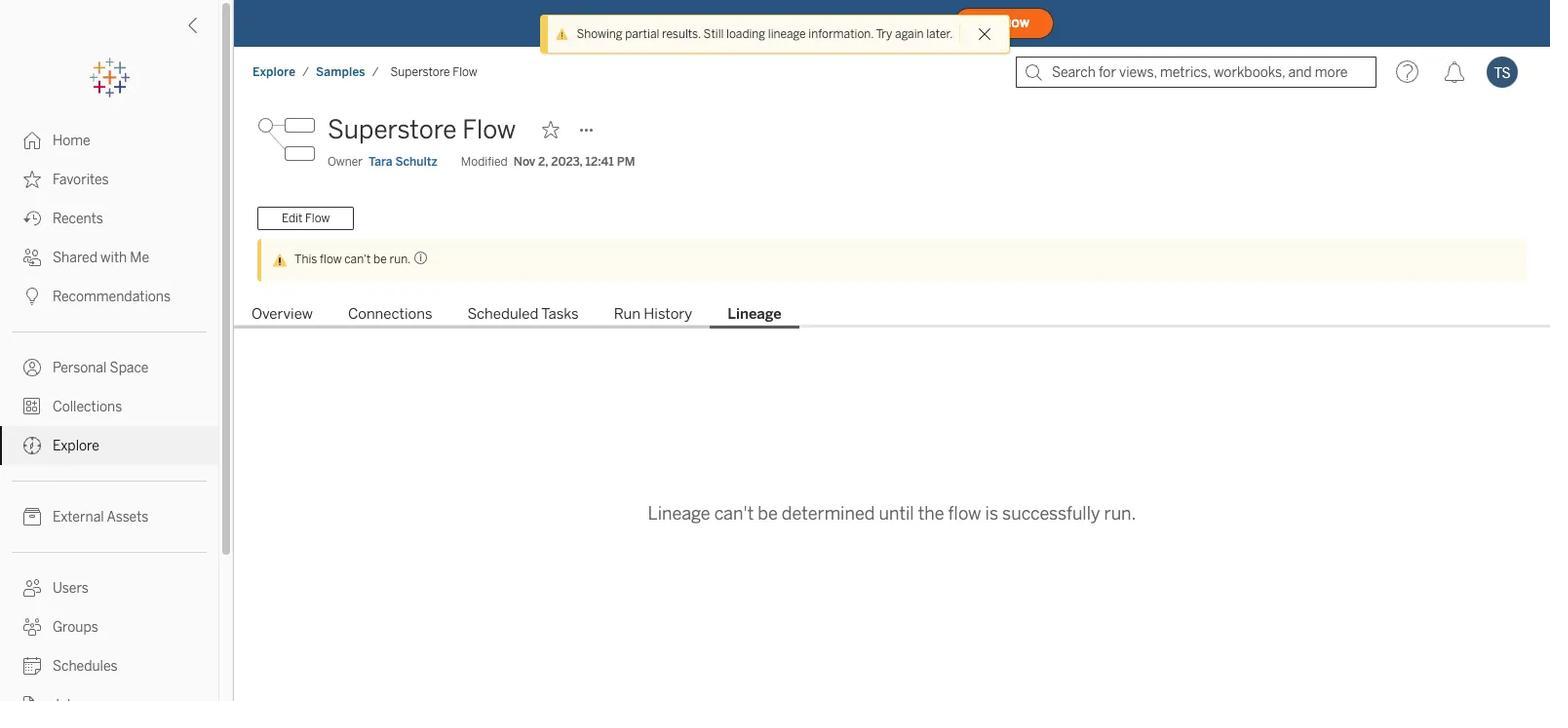 Task type: describe. For each thing, give the bounding box(es) containing it.
collections link
[[0, 387, 218, 426]]

superstore flow element
[[385, 65, 483, 79]]

Search for views, metrics, workbooks, and more text field
[[1016, 57, 1377, 88]]

0 horizontal spatial run.
[[389, 253, 411, 266]]

edit flow
[[282, 212, 330, 225]]

this
[[294, 253, 317, 266]]

still
[[704, 27, 724, 41]]

overview
[[252, 305, 313, 323]]

you have 13 days left in your trial.
[[730, 14, 946, 31]]

schedules link
[[0, 647, 218, 686]]

personal
[[53, 360, 107, 376]]

modified nov 2, 2023, 12:41 pm
[[461, 155, 635, 169]]

partial
[[625, 27, 660, 41]]

superstore flow main content
[[234, 98, 1550, 701]]

tasks
[[541, 305, 579, 323]]

flow image
[[257, 110, 316, 169]]

nov
[[514, 155, 535, 169]]

users link
[[0, 568, 218, 608]]

home link
[[0, 121, 218, 160]]

assets
[[107, 509, 149, 526]]

later.
[[927, 27, 953, 41]]

the
[[918, 504, 944, 525]]

results.
[[662, 27, 701, 41]]

users
[[53, 580, 89, 597]]

trial.
[[917, 14, 946, 31]]

external assets
[[53, 509, 149, 526]]

warning image
[[555, 27, 569, 41]]

lineage can't be determined until the flow is successfully run.
[[648, 504, 1136, 525]]

space
[[110, 360, 149, 376]]

you
[[730, 14, 753, 31]]

1 vertical spatial flow
[[462, 114, 516, 145]]

me
[[130, 250, 149, 266]]

your
[[884, 14, 913, 31]]

tara schultz link
[[369, 153, 438, 171]]

lineage for lineage
[[728, 305, 782, 323]]

external
[[53, 509, 104, 526]]

tara
[[369, 155, 392, 169]]

1 vertical spatial run.
[[1104, 504, 1136, 525]]

navigation panel element
[[0, 59, 218, 701]]

main navigation. press the up and down arrow keys to access links. element
[[0, 121, 218, 701]]

lineage for lineage can't be determined until the flow is successfully run.
[[648, 504, 711, 525]]

recommendations link
[[0, 277, 218, 316]]

samples
[[316, 65, 365, 79]]

personal space link
[[0, 348, 218, 387]]

shared
[[53, 250, 97, 266]]

superstore inside main content
[[328, 114, 457, 145]]

external assets link
[[0, 497, 218, 536]]

2023,
[[551, 155, 583, 169]]

is
[[985, 504, 999, 525]]

edit flow button
[[257, 207, 354, 230]]

showing
[[577, 27, 623, 41]]

showing partial results. still loading lineage information. try again later. alert
[[577, 25, 953, 43]]

with
[[101, 250, 127, 266]]

flow for edit flow button
[[305, 212, 330, 225]]

run history
[[614, 305, 693, 323]]

groups link
[[0, 608, 218, 647]]

history
[[644, 305, 693, 323]]

recommendations
[[53, 289, 171, 305]]

schultz
[[395, 155, 438, 169]]

13
[[791, 14, 806, 31]]

0 vertical spatial explore link
[[252, 64, 297, 80]]

lineage
[[768, 27, 806, 41]]

left
[[844, 14, 865, 31]]

superstore flow inside superstore flow main content
[[328, 114, 516, 145]]

0 vertical spatial flow
[[320, 253, 342, 266]]

showing partial results. still loading lineage information. try again later.
[[577, 27, 953, 41]]



Task type: locate. For each thing, give the bounding box(es) containing it.
0 horizontal spatial lineage
[[648, 504, 711, 525]]

0 horizontal spatial /
[[302, 65, 309, 79]]

/ left samples
[[302, 65, 309, 79]]

edit
[[282, 212, 303, 225]]

owner tara schultz
[[328, 155, 438, 169]]

explore link left samples
[[252, 64, 297, 80]]

loading
[[727, 27, 766, 41]]

shared with me
[[53, 250, 149, 266]]

buy now
[[978, 17, 1030, 30]]

1 horizontal spatial be
[[758, 504, 778, 525]]

be left determined in the bottom right of the page
[[758, 504, 778, 525]]

flow
[[453, 65, 478, 79], [462, 114, 516, 145], [305, 212, 330, 225]]

0 horizontal spatial flow
[[320, 253, 342, 266]]

0 vertical spatial can't
[[345, 253, 371, 266]]

samples link
[[315, 64, 366, 80]]

scheduled
[[468, 305, 539, 323]]

0 vertical spatial be
[[374, 253, 387, 266]]

collections
[[53, 399, 122, 415]]

again
[[895, 27, 924, 41]]

shared with me link
[[0, 238, 218, 277]]

can't left determined in the bottom right of the page
[[715, 504, 754, 525]]

0 vertical spatial superstore flow
[[391, 65, 478, 79]]

1 vertical spatial superstore
[[328, 114, 457, 145]]

favorites link
[[0, 160, 218, 199]]

explore
[[253, 65, 296, 79], [53, 438, 99, 454]]

1 horizontal spatial explore link
[[252, 64, 297, 80]]

0 vertical spatial run.
[[389, 253, 411, 266]]

favorites
[[53, 172, 109, 188]]

schedules
[[53, 658, 118, 675]]

successfully
[[1003, 504, 1100, 525]]

1 / from the left
[[302, 65, 309, 79]]

2 vertical spatial flow
[[305, 212, 330, 225]]

lineage
[[728, 305, 782, 323], [648, 504, 711, 525]]

flow run requirements:
the flow must have at least one output step. image
[[411, 251, 428, 265]]

1 vertical spatial superstore flow
[[328, 114, 516, 145]]

superstore flow
[[391, 65, 478, 79], [328, 114, 516, 145]]

run. up connections at the top of the page
[[389, 253, 411, 266]]

/
[[302, 65, 309, 79], [372, 65, 379, 79]]

now
[[1004, 17, 1030, 30]]

12:41
[[586, 155, 614, 169]]

home
[[53, 133, 90, 149]]

2,
[[538, 155, 548, 169]]

flow for superstore flow element
[[453, 65, 478, 79]]

explore for explore
[[53, 438, 99, 454]]

days
[[810, 14, 840, 31]]

modified
[[461, 155, 508, 169]]

flow
[[320, 253, 342, 266], [948, 504, 981, 525]]

1 vertical spatial flow
[[948, 504, 981, 525]]

groups
[[53, 619, 98, 636]]

superstore right samples link
[[391, 65, 450, 79]]

1 vertical spatial explore link
[[0, 426, 218, 465]]

have
[[757, 14, 787, 31]]

explore down collections
[[53, 438, 99, 454]]

sub-spaces tab list
[[234, 303, 1550, 329]]

this flow can't be run.
[[294, 253, 411, 266]]

lineage inside sub-spaces tab list
[[728, 305, 782, 323]]

try
[[876, 27, 893, 41]]

flow left is
[[948, 504, 981, 525]]

0 horizontal spatial can't
[[345, 253, 371, 266]]

buy
[[978, 17, 1001, 30]]

1 vertical spatial lineage
[[648, 504, 711, 525]]

1 vertical spatial explore
[[53, 438, 99, 454]]

determined
[[782, 504, 875, 525]]

0 vertical spatial lineage
[[728, 305, 782, 323]]

in
[[869, 14, 880, 31]]

explore left samples
[[253, 65, 296, 79]]

explore link
[[252, 64, 297, 80], [0, 426, 218, 465]]

1 vertical spatial can't
[[715, 504, 754, 525]]

0 vertical spatial superstore
[[391, 65, 450, 79]]

buy now button
[[954, 8, 1054, 39]]

explore inside main navigation. press the up and down arrow keys to access links. element
[[53, 438, 99, 454]]

be
[[374, 253, 387, 266], [758, 504, 778, 525]]

can't
[[345, 253, 371, 266], [715, 504, 754, 525]]

0 vertical spatial flow
[[453, 65, 478, 79]]

1 horizontal spatial /
[[372, 65, 379, 79]]

superstore
[[391, 65, 450, 79], [328, 114, 457, 145]]

run. right successfully
[[1104, 504, 1136, 525]]

explore link down collections
[[0, 426, 218, 465]]

2 / from the left
[[372, 65, 379, 79]]

flow inside button
[[305, 212, 330, 225]]

can't right this
[[345, 253, 371, 266]]

1 horizontal spatial flow
[[948, 504, 981, 525]]

1 horizontal spatial can't
[[715, 504, 754, 525]]

pm
[[617, 155, 635, 169]]

information.
[[809, 27, 874, 41]]

run
[[614, 305, 641, 323]]

until
[[879, 504, 914, 525]]

scheduled tasks
[[468, 305, 579, 323]]

be left flow run requirements:
the flow must have at least one output step. image
[[374, 253, 387, 266]]

superstore up owner tara schultz at the top left of page
[[328, 114, 457, 145]]

explore for explore / samples /
[[253, 65, 296, 79]]

0 vertical spatial explore
[[253, 65, 296, 79]]

1 horizontal spatial run.
[[1104, 504, 1136, 525]]

explore / samples /
[[253, 65, 379, 79]]

0 horizontal spatial explore
[[53, 438, 99, 454]]

0 horizontal spatial be
[[374, 253, 387, 266]]

connections
[[348, 305, 432, 323]]

personal space
[[53, 360, 149, 376]]

run.
[[389, 253, 411, 266], [1104, 504, 1136, 525]]

1 horizontal spatial lineage
[[728, 305, 782, 323]]

owner
[[328, 155, 363, 169]]

1 vertical spatial be
[[758, 504, 778, 525]]

recents
[[53, 211, 103, 227]]

0 horizontal spatial explore link
[[0, 426, 218, 465]]

1 horizontal spatial explore
[[253, 65, 296, 79]]

/ right samples link
[[372, 65, 379, 79]]

flow right this
[[320, 253, 342, 266]]

recents link
[[0, 199, 218, 238]]



Task type: vqa. For each thing, say whether or not it's contained in the screenshot.
grid
no



